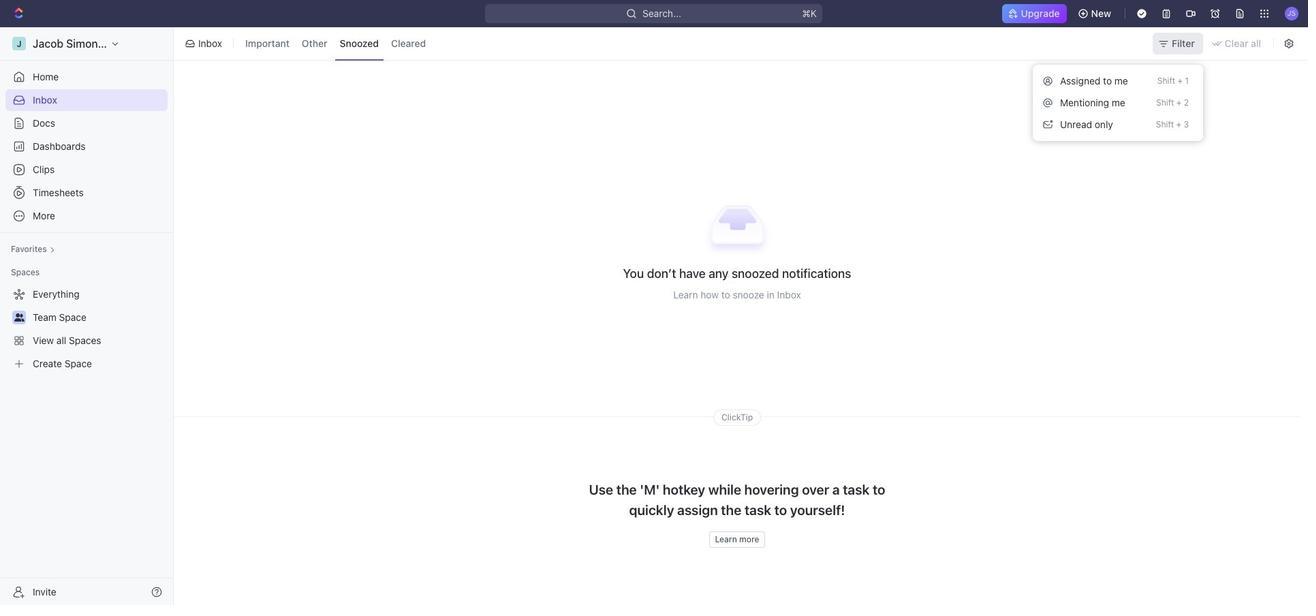 Task type: locate. For each thing, give the bounding box(es) containing it.
tab list
[[238, 25, 433, 63]]

tree
[[5, 283, 168, 375]]



Task type: describe. For each thing, give the bounding box(es) containing it.
tree inside the sidebar navigation
[[5, 283, 168, 375]]

sidebar navigation
[[0, 27, 174, 605]]



Task type: vqa. For each thing, say whether or not it's contained in the screenshot.
Comments
no



